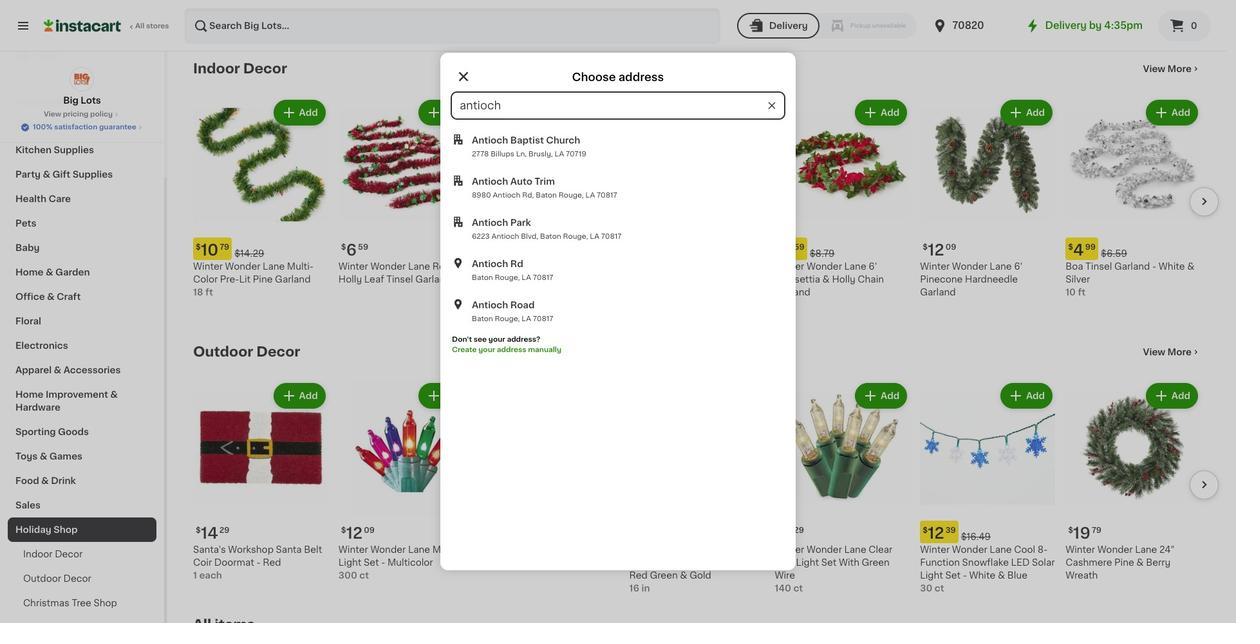 Task type: describe. For each thing, give the bounding box(es) containing it.
ft inside button
[[496, 4, 504, 13]]

la inside antioch park 6223 antioch blvd, baton rouge, la 70817
[[590, 233, 600, 240]]

0 horizontal spatial outdoor decor
[[23, 574, 91, 584]]

add button for winter wonder lane red & holly leaf tinsel garland
[[420, 101, 470, 124]]

function
[[921, 558, 960, 567]]

wreath inside winter wonder lane 24" cashmere pine & berry wreath
[[1066, 571, 1098, 580]]

view for 6
[[1144, 64, 1166, 73]]

garden
[[55, 268, 90, 277]]

guarantee
[[99, 124, 136, 131]]

add for winter wonder lane red & holly leaf tinsel garland
[[445, 108, 464, 117]]

home & garden
[[15, 268, 90, 277]]

craft
[[57, 292, 81, 301]]

billups
[[491, 151, 515, 158]]

1 horizontal spatial shop
[[94, 599, 117, 608]]

winter wonder lane 24" cashmere pine & berry wreath
[[1066, 545, 1175, 580]]

$12.39 original price: $16.49 element
[[921, 521, 1056, 543]]

delivery by 4:35pm
[[1046, 21, 1143, 30]]

snowflake
[[963, 558, 1009, 567]]

$ inside $ 19 79
[[1069, 527, 1074, 534]]

all
[[135, 23, 144, 30]]

wonder for function
[[952, 545, 988, 554]]

add for winter wonder lane 6' poinsettia & holly chain garland
[[881, 108, 900, 117]]

holiday
[[15, 526, 51, 535]]

8-
[[1038, 545, 1048, 554]]

garland inside tinsel garland - red 15 ft
[[513, 262, 549, 271]]

lane for leaf
[[408, 262, 430, 271]]

big lots
[[63, 96, 101, 105]]

party & gift supplies
[[15, 170, 113, 179]]

floral link
[[8, 309, 157, 334]]

$ 19 79
[[1069, 526, 1102, 541]]

antioch for park
[[472, 218, 508, 227]]

1 vertical spatial outdoor
[[23, 574, 61, 584]]

& inside home improvement & hardware
[[110, 390, 118, 399]]

light inside winter wonder lane clear mini light set with green wire 140 ct
[[796, 558, 819, 567]]

mini inside winter wonder lane clear mini light set with green wire 140 ct
[[775, 558, 794, 567]]

home improvement & hardware
[[15, 390, 118, 412]]

apparel & accessories link
[[8, 358, 157, 383]]

berry
[[1147, 558, 1171, 567]]

electronics link
[[8, 334, 157, 358]]

0 vertical spatial outdoor decor link
[[193, 345, 300, 360]]

toys
[[15, 452, 38, 461]]

2778
[[472, 151, 489, 158]]

view pricing policy link
[[44, 109, 121, 120]]

tinsel inside boa tinsel garland - white & silver 10 ft
[[1086, 262, 1113, 271]]

baton inside antioch rd baton rouge, la 70817
[[472, 274, 493, 281]]

$ inside the $ 4 99
[[1069, 243, 1074, 251]]

add button for winter wonder lane 6' poinsettia & holly chain garland
[[857, 101, 906, 124]]

& inside boa tinsel garland - white & silver 10 ft
[[1188, 262, 1195, 271]]

in
[[642, 584, 650, 593]]

antioch for road
[[472, 301, 508, 310]]

food & drink
[[15, 477, 76, 486]]

product group containing 14
[[193, 381, 328, 582]]

$6.59 original price: $8.79 element
[[775, 238, 910, 260]]

multi-
[[287, 262, 314, 271]]

wonder for pre-
[[225, 262, 261, 271]]

kitchen supplies link
[[8, 138, 157, 162]]

winter for winter wonder lane cool 8- function snowflake led solar light set - white & blue 30 ct
[[921, 545, 950, 554]]

  text field inside choose address dialog
[[452, 93, 784, 119]]

lane for garland
[[990, 262, 1012, 271]]

6 59
[[783, 243, 805, 258]]

1 140 ct button from the left
[[193, 0, 328, 28]]

satisfaction
[[54, 124, 97, 131]]

70817 inside antioch auto trim 8980 antioch rd, baton rouge, la 70817
[[597, 192, 618, 199]]

choose address
[[573, 72, 665, 82]]

care for personal care
[[58, 121, 81, 130]]

1 horizontal spatial address
[[619, 72, 665, 82]]

2 29 from the left
[[794, 527, 804, 534]]

garland inside winter wonder lane 6' pinecone hardneedle garland
[[921, 288, 956, 297]]

service type group
[[737, 13, 917, 39]]

red inside winter wonder lane red & holly leaf tinsel garland
[[433, 262, 451, 271]]

10 inside 'element'
[[201, 243, 218, 258]]

more for 12
[[1168, 348, 1192, 357]]

delivery for delivery by 4:35pm
[[1046, 21, 1087, 30]]

hardware
[[15, 403, 60, 412]]

pinecone
[[921, 275, 963, 284]]

24"
[[1160, 545, 1175, 554]]

multicolor
[[388, 558, 433, 567]]

party
[[15, 170, 41, 179]]

tree
[[72, 599, 91, 608]]

church
[[546, 136, 580, 145]]

add for winter wonder lane cool 8- function snowflake led solar light set - white & blue
[[1027, 392, 1045, 401]]

ft inside winter wonder lane multi- color pre-lit pine garland 18 ft
[[206, 288, 213, 297]]

antioch for rd
[[472, 260, 508, 269]]

garland inside winter wonder lane multi- color pre-lit pine garland 18 ft
[[275, 275, 311, 284]]

79 for 10
[[220, 243, 229, 251]]

lane for wreath
[[699, 545, 721, 554]]

item carousel region for outdoor decor
[[193, 375, 1219, 607]]

la inside the antioch road baton rouge, la 70817
[[522, 316, 531, 323]]

70719
[[566, 151, 587, 158]]

light inside winter wonder lane cool 8- function snowflake led solar light set - white & blue 30 ct
[[921, 571, 943, 580]]

wonder for pine
[[1098, 545, 1133, 554]]

lane for &
[[1136, 545, 1158, 554]]

winter for winter wonder lane clear mini light set with green wire 140 ct
[[775, 545, 805, 554]]

$ 12 09 for winter wonder lane mini light set - multicolor
[[341, 526, 375, 541]]

add for santa's workshop santa belt coir doormat - red
[[299, 392, 318, 401]]

12 left 39
[[928, 526, 945, 541]]

belt
[[304, 545, 322, 554]]

clear address image
[[766, 100, 778, 111]]

100% satisfaction guarantee button
[[20, 120, 144, 133]]

lane for snowflake
[[990, 545, 1012, 554]]

cool
[[1014, 545, 1036, 554]]

red inside santa's workshop santa belt coir doormat - red 1 each
[[263, 558, 281, 567]]

set inside winter wonder lane cool 8- function snowflake led solar light set - white & blue 30 ct
[[946, 571, 961, 580]]

red inside the winter wonder lane ornament & tinsel wreath - red green & gold 16 in
[[630, 571, 648, 580]]

- inside the winter wonder lane ornament & tinsel wreath - red green & gold 16 in
[[751, 558, 755, 567]]

2 6 from the left
[[783, 243, 793, 258]]

winter for winter wonder lane red & holly leaf tinsel garland
[[339, 262, 368, 271]]

health care link
[[8, 187, 157, 211]]

antioch for auto
[[472, 177, 508, 186]]

70820 button
[[932, 8, 1010, 44]]

09 for winter wonder lane 6' pinecone hardneedle garland
[[946, 243, 957, 251]]

lane for -
[[408, 545, 430, 554]]

coir
[[193, 558, 212, 567]]

0 button
[[1159, 10, 1211, 41]]

lots
[[81, 96, 101, 105]]

ln,
[[516, 151, 527, 158]]

& inside winter wonder lane 24" cashmere pine & berry wreath
[[1137, 558, 1144, 567]]

18 inside winter wonder lane multi- color pre-lit pine garland 18 ft
[[193, 288, 203, 297]]

pets link
[[8, 211, 157, 236]]

add for winter wonder lane multi- color pre-lit pine garland
[[299, 108, 318, 117]]

toys & games
[[15, 452, 83, 461]]

59 inside $ 6 59
[[358, 243, 368, 251]]

$ up 300
[[341, 527, 346, 534]]

tinsel inside winter wonder lane red & holly leaf tinsel garland
[[387, 275, 413, 284]]

winter for winter wonder lane 24" cashmere pine & berry wreath
[[1066, 545, 1096, 554]]

0 vertical spatial outdoor
[[193, 345, 253, 359]]

apparel
[[15, 366, 52, 375]]

winter for winter wonder lane multi- color pre-lit pine garland 18 ft
[[193, 262, 223, 271]]

18 ft button
[[484, 0, 619, 15]]

antioch down "park"
[[492, 233, 519, 240]]

6' for $
[[1014, 262, 1023, 271]]

red inside tinsel garland - red 15 ft
[[557, 262, 576, 271]]

home & garden link
[[8, 260, 157, 285]]

antioch auto trim 8980 antioch rd, baton rouge, la 70817
[[472, 177, 618, 199]]

ct inside winter wonder lane cool 8- function snowflake led solar light set - white & blue 30 ct
[[935, 584, 945, 593]]

140 inside winter wonder lane clear mini light set with green wire 140 ct
[[775, 584, 792, 593]]

baptist
[[511, 136, 544, 145]]

park
[[511, 218, 531, 227]]

rouge, inside antioch auto trim 8980 antioch rd, baton rouge, la 70817
[[559, 192, 584, 199]]

70817 inside antioch park 6223 antioch blvd, baton rouge, la 70817
[[601, 233, 622, 240]]

29 inside $ 14 29
[[219, 527, 230, 534]]

$ 14 29
[[196, 526, 230, 541]]

all stores
[[135, 23, 169, 30]]

games
[[49, 452, 83, 461]]

70820
[[953, 21, 985, 30]]

view more for 12
[[1144, 348, 1192, 357]]

garland inside winter wonder lane red & holly leaf tinsel garland
[[416, 275, 451, 284]]

& inside the winter wonder lane 6' poinsettia & holly chain garland
[[823, 275, 830, 284]]

mini inside winter wonder lane mini light set - multicolor 300 ct
[[433, 545, 452, 554]]

create
[[452, 346, 477, 354]]

tinsel inside the winter wonder lane ornament & tinsel wreath - red green & gold 16 in
[[687, 558, 714, 567]]

6' for 6
[[869, 262, 878, 271]]

winter for winter wonder lane 6' poinsettia & holly chain garland
[[775, 262, 805, 271]]

product group containing $6.59
[[484, 97, 619, 286]]

antioch for baptist
[[472, 136, 508, 145]]

chain
[[858, 275, 884, 284]]

view more for 6
[[1144, 64, 1192, 73]]

$6.59 for garland
[[520, 249, 546, 258]]

0 vertical spatial indoor decor link
[[193, 61, 287, 77]]

0 horizontal spatial shop
[[54, 526, 78, 535]]

winter wonder lane ornament & tinsel wreath - red green & gold 16 in
[[630, 545, 755, 593]]

office
[[15, 292, 45, 301]]

wonder for hardneedle
[[952, 262, 988, 271]]

12 for winter wonder lane mini light set - multicolor
[[346, 526, 363, 541]]

office & craft link
[[8, 285, 157, 309]]

cashmere
[[1066, 558, 1113, 567]]

tinsel inside tinsel garland - red 15 ft
[[484, 262, 511, 271]]

antioch down the auto
[[493, 192, 521, 199]]

green inside the winter wonder lane ornament & tinsel wreath - red green & gold 16 in
[[650, 571, 678, 580]]

59 inside 6 59
[[794, 243, 805, 251]]

christmas
[[23, 599, 69, 608]]

$ inside $ 12 39
[[923, 527, 928, 534]]

rouge, inside antioch rd baton rouge, la 70817
[[495, 274, 520, 281]]

$ inside $ 10 79
[[196, 243, 201, 251]]

view inside view pricing policy 'link'
[[44, 111, 61, 118]]

winter for winter wonder lane mini light set - multicolor 300 ct
[[339, 545, 368, 554]]

brusly,
[[529, 151, 553, 158]]

care for health care
[[49, 195, 71, 204]]

winter for winter wonder lane 6' pinecone hardneedle garland
[[921, 262, 950, 271]]

pine inside winter wonder lane multi- color pre-lit pine garland 18 ft
[[253, 275, 273, 284]]

$10.79 original price: $14.29 element
[[193, 238, 328, 260]]

ft inside tinsel garland - red 15 ft
[[496, 275, 504, 284]]

sales
[[15, 501, 41, 510]]

with
[[839, 558, 860, 567]]

baby link
[[8, 236, 157, 260]]

70817 inside antioch rd baton rouge, la 70817
[[533, 274, 554, 281]]

all stores link
[[44, 8, 170, 44]]

tinsel garland - red 15 ft
[[484, 262, 576, 284]]

6223
[[472, 233, 490, 240]]

add button for boa tinsel garland - white & silver
[[1148, 101, 1197, 124]]

delivery button
[[737, 13, 820, 39]]

white inside boa tinsel garland - white & silver 10 ft
[[1159, 262, 1185, 271]]

1 horizontal spatial outdoor decor
[[193, 345, 300, 359]]

apparel & accessories
[[15, 366, 121, 375]]

each
[[199, 571, 222, 580]]

view for 12
[[1144, 348, 1166, 357]]

1 140 ct from the left
[[193, 17, 221, 26]]

drink
[[51, 477, 76, 486]]

& inside winter wonder lane cool 8- function snowflake led solar light set - white & blue 30 ct
[[998, 571, 1005, 580]]

winter for winter wonder lane ornament & tinsel wreath - red green & gold 16 in
[[630, 545, 659, 554]]

supplies inside 'kitchen supplies' link
[[54, 146, 94, 155]]

electronics
[[15, 341, 68, 350]]

address inside don't see your address? create your address manually
[[497, 346, 527, 354]]

$ 12 39
[[923, 526, 956, 541]]

- inside tinsel garland - red 15 ft
[[551, 262, 555, 271]]



Task type: locate. For each thing, give the bounding box(es) containing it.
0 horizontal spatial mini
[[433, 545, 452, 554]]

green inside winter wonder lane clear mini light set with green wire 140 ct
[[862, 558, 890, 567]]

supplies inside party & gift supplies link
[[73, 170, 113, 179]]

add button for winter wonder lane multi- color pre-lit pine garland
[[275, 101, 324, 124]]

79 inside $ 19 79
[[1092, 527, 1102, 534]]

antioch up 15
[[472, 260, 508, 269]]

big lots link
[[63, 67, 101, 107]]

& inside toys & games link
[[40, 452, 47, 461]]

$ 12 09 up 300
[[341, 526, 375, 541]]

holly left leaf
[[339, 275, 362, 284]]

59 up leaf
[[358, 243, 368, 251]]

2 view more link from the top
[[1144, 346, 1201, 359]]

wonder inside the winter wonder lane 6' poinsettia & holly chain garland
[[807, 262, 842, 271]]

0 vertical spatial more
[[1168, 64, 1192, 73]]

$ 12 09 for winter wonder lane 6' pinecone hardneedle garland
[[923, 243, 957, 258]]

winter wonder lane multi- color pre-lit pine garland 18 ft
[[193, 262, 314, 297]]

add for winter wonder lane 6' pinecone hardneedle garland
[[1027, 108, 1045, 117]]

wonder up leaf
[[371, 262, 406, 271]]

$ left 39
[[923, 527, 928, 534]]

winter inside winter wonder lane red & holly leaf tinsel garland
[[339, 262, 368, 271]]

$ up santa's
[[196, 527, 201, 534]]

$ 12 09 up 'pinecone' at the top of the page
[[923, 243, 957, 258]]

pre-
[[220, 275, 239, 284]]

1 horizontal spatial pine
[[1115, 558, 1135, 567]]

gift
[[53, 170, 70, 179]]

0 horizontal spatial 6'
[[869, 262, 878, 271]]

green down ornament
[[650, 571, 678, 580]]

la inside antioch rd baton rouge, la 70817
[[522, 274, 531, 281]]

antioch up 6223
[[472, 218, 508, 227]]

79 for 19
[[1092, 527, 1102, 534]]

1 vertical spatial outdoor decor link
[[8, 567, 157, 591]]

tinsel
[[484, 262, 511, 271], [1086, 262, 1113, 271], [387, 275, 413, 284], [687, 558, 714, 567]]

1 vertical spatial view more link
[[1144, 346, 1201, 359]]

add button for winter wonder lane clear mini light set with green wire
[[857, 384, 906, 408]]

add button for santa's workshop santa belt coir doormat - red
[[275, 384, 324, 408]]

1 vertical spatial mini
[[775, 558, 794, 567]]

la
[[555, 151, 564, 158], [586, 192, 595, 199], [590, 233, 600, 240], [522, 274, 531, 281], [522, 316, 531, 323]]

wonder up cashmere
[[1098, 545, 1133, 554]]

product group containing 10
[[193, 97, 328, 299]]

6' up hardneedle
[[1014, 262, 1023, 271]]

1 6' from the left
[[869, 262, 878, 271]]

item carousel region for indoor decor
[[193, 92, 1219, 324]]

shop right tree
[[94, 599, 117, 608]]

by
[[1089, 21, 1102, 30]]

6 up winter wonder lane red & holly leaf tinsel garland
[[346, 243, 357, 258]]

18 inside button
[[484, 4, 494, 13]]

0 horizontal spatial 10
[[201, 243, 218, 258]]

product group containing 4
[[1066, 97, 1201, 299]]

1 horizontal spatial 59
[[794, 243, 805, 251]]

goods
[[58, 428, 89, 437]]

baton right 'blvd,'
[[540, 233, 561, 240]]

mini up wire
[[775, 558, 794, 567]]

antioch rd baton rouge, la 70817
[[472, 260, 554, 281]]

set inside winter wonder lane mini light set - multicolor 300 ct
[[364, 558, 379, 567]]

light inside winter wonder lane mini light set - multicolor 300 ct
[[339, 558, 362, 567]]

boa
[[1066, 262, 1084, 271]]

1 horizontal spatial indoor decor
[[193, 62, 287, 75]]

antioch inside the "antioch baptist church 2778 billups ln, brusly, la 70719"
[[472, 136, 508, 145]]

$8.79
[[810, 249, 835, 258]]

1 59 from the left
[[358, 243, 368, 251]]

home inside home improvement & hardware
[[15, 390, 43, 399]]

2 view more from the top
[[1144, 348, 1192, 357]]

- inside winter wonder lane mini light set - multicolor 300 ct
[[381, 558, 385, 567]]

1 horizontal spatial 09
[[946, 243, 957, 251]]

2 $4.99 original price: $6.59 element from the left
[[1066, 238, 1201, 260]]

mini up multicolor at the left bottom of page
[[433, 545, 452, 554]]

sporting goods link
[[8, 420, 157, 444]]

1 horizontal spatial 10
[[1066, 288, 1076, 297]]

10 inside boa tinsel garland - white & silver 10 ft
[[1066, 288, 1076, 297]]

$4.99 original price: $6.59 element
[[484, 238, 619, 260], [1066, 238, 1201, 260]]

  text field
[[452, 93, 784, 119]]

set
[[364, 558, 379, 567], [822, 558, 837, 567], [946, 571, 961, 580]]

12 up 300
[[346, 526, 363, 541]]

wonder up hardneedle
[[952, 262, 988, 271]]

wonder down '$16.49'
[[952, 545, 988, 554]]

home for home & garden
[[15, 268, 43, 277]]

& inside party & gift supplies link
[[43, 170, 50, 179]]

1 horizontal spatial 18
[[484, 4, 494, 13]]

0 horizontal spatial 09
[[364, 527, 375, 534]]

1 $6.59 from the left
[[520, 249, 546, 258]]

choose address dialog
[[441, 53, 796, 571]]

product group containing 19
[[1066, 381, 1201, 582]]

0 horizontal spatial 140 ct
[[193, 17, 221, 26]]

wonder for holly
[[371, 262, 406, 271]]

59 left the $8.79 on the top
[[794, 243, 805, 251]]

address right "choose" in the top left of the page
[[619, 72, 665, 82]]

pine inside winter wonder lane 24" cashmere pine & berry wreath
[[1115, 558, 1135, 567]]

15
[[484, 275, 494, 284]]

10 down silver
[[1066, 288, 1076, 297]]

view
[[1144, 64, 1166, 73], [44, 111, 61, 118], [1144, 348, 1166, 357]]

winter up function
[[921, 545, 950, 554]]

garland inside boa tinsel garland - white & silver 10 ft
[[1115, 262, 1151, 271]]

0 vertical spatial home
[[15, 268, 43, 277]]

79 left "$14.29"
[[220, 243, 229, 251]]

& inside food & drink link
[[41, 477, 49, 486]]

rouge,
[[559, 192, 584, 199], [563, 233, 588, 240], [495, 274, 520, 281], [495, 316, 520, 323]]

1 vertical spatial care
[[49, 195, 71, 204]]

winter inside winter wonder lane 24" cashmere pine & berry wreath
[[1066, 545, 1096, 554]]

winter inside winter wonder lane mini light set - multicolor 300 ct
[[339, 545, 368, 554]]

winter inside winter wonder lane clear mini light set with green wire 140 ct
[[775, 545, 805, 554]]

wonder inside winter wonder lane mini light set - multicolor 300 ct
[[371, 545, 406, 554]]

delivery for delivery
[[769, 21, 808, 30]]

2 holly from the left
[[832, 275, 856, 284]]

1 horizontal spatial green
[[862, 558, 890, 567]]

personal
[[15, 121, 56, 130]]

baby
[[15, 243, 40, 252]]

$ inside $ 6 59
[[341, 243, 346, 251]]

0 horizontal spatial wreath
[[716, 558, 749, 567]]

1 horizontal spatial $6.59
[[1101, 249, 1128, 258]]

supplies down the satisfaction
[[54, 146, 94, 155]]

0 vertical spatial shop
[[54, 526, 78, 535]]

your
[[489, 336, 505, 343], [479, 346, 495, 354]]

view more
[[1144, 64, 1192, 73], [1144, 348, 1192, 357]]

create your address manually button
[[452, 345, 562, 356]]

santa's
[[193, 545, 226, 554]]

0 vertical spatial outdoor decor
[[193, 345, 300, 359]]

winter wonder lane 6' poinsettia & holly chain garland
[[775, 262, 884, 297]]

$ up boa
[[1069, 243, 1074, 251]]

0 horizontal spatial outdoor
[[23, 574, 61, 584]]

1 horizontal spatial 6'
[[1014, 262, 1023, 271]]

$4.99 original price: $6.59 element for -
[[484, 238, 619, 260]]

add
[[299, 108, 318, 117], [445, 108, 464, 117], [881, 108, 900, 117], [1027, 108, 1045, 117], [1172, 108, 1191, 117], [299, 392, 318, 401], [881, 392, 900, 401], [1027, 392, 1045, 401], [1172, 392, 1191, 401]]

winter down $ 6 59
[[339, 262, 368, 271]]

09 up winter wonder lane mini light set - multicolor 300 ct
[[364, 527, 375, 534]]

& inside office & craft link
[[47, 292, 55, 301]]

product group
[[193, 97, 328, 299], [339, 97, 474, 286], [484, 97, 619, 286], [630, 97, 765, 286], [775, 97, 910, 299], [921, 97, 1056, 299], [1066, 97, 1201, 299], [193, 381, 328, 582], [339, 381, 474, 582], [775, 381, 910, 595], [921, 381, 1056, 595], [1066, 381, 1201, 582]]

office & craft
[[15, 292, 81, 301]]

2 item carousel region from the top
[[193, 375, 1219, 607]]

1 vertical spatial green
[[650, 571, 678, 580]]

pine left "berry"
[[1115, 558, 1135, 567]]

rouge, down road in the left top of the page
[[495, 316, 520, 323]]

0 vertical spatial your
[[489, 336, 505, 343]]

wonder inside winter wonder lane red & holly leaf tinsel garland
[[371, 262, 406, 271]]

1 vertical spatial item carousel region
[[193, 375, 1219, 607]]

0 vertical spatial 18
[[484, 4, 494, 13]]

29 right 14
[[219, 527, 230, 534]]

1 home from the top
[[15, 268, 43, 277]]

ft
[[496, 4, 504, 13], [496, 275, 504, 284], [206, 288, 213, 297], [1078, 288, 1086, 297]]

1 horizontal spatial indoor
[[193, 62, 240, 75]]

lane inside winter wonder lane clear mini light set with green wire 140 ct
[[845, 545, 867, 554]]

0 horizontal spatial light
[[339, 558, 362, 567]]

70817 inside the antioch road baton rouge, la 70817
[[533, 316, 554, 323]]

lane inside winter wonder lane mini light set - multicolor 300 ct
[[408, 545, 430, 554]]

1 horizontal spatial $4.99 original price: $6.59 element
[[1066, 238, 1201, 260]]

2 vertical spatial view
[[1144, 348, 1166, 357]]

light left with
[[796, 558, 819, 567]]

winter inside winter wonder lane 6' pinecone hardneedle garland
[[921, 262, 950, 271]]

1 horizontal spatial 79
[[1092, 527, 1102, 534]]

1 vertical spatial supplies
[[73, 170, 113, 179]]

0 vertical spatial white
[[1159, 262, 1185, 271]]

1 horizontal spatial $ 12 09
[[923, 243, 957, 258]]

your down see
[[479, 346, 495, 354]]

improvement
[[46, 390, 108, 399]]

wonder inside the winter wonder lane ornament & tinsel wreath - red green & gold 16 in
[[661, 545, 697, 554]]

hardneedle
[[965, 275, 1018, 284]]

baton inside antioch park 6223 antioch blvd, baton rouge, la 70817
[[540, 233, 561, 240]]

0 vertical spatial care
[[58, 121, 81, 130]]

big lots logo image
[[70, 67, 94, 91]]

set down function
[[946, 571, 961, 580]]

mini
[[433, 545, 452, 554], [775, 558, 794, 567]]

1 horizontal spatial outdoor decor link
[[193, 345, 300, 360]]

garland inside the winter wonder lane 6' poinsettia & holly chain garland
[[775, 288, 811, 297]]

product group containing add
[[775, 381, 910, 595]]

0 horizontal spatial holly
[[339, 275, 362, 284]]

& inside home & garden link
[[46, 268, 53, 277]]

$4.99 original price: $6.59 element up boa tinsel garland - white & silver 10 ft
[[1066, 238, 1201, 260]]

6' inside winter wonder lane 6' pinecone hardneedle garland
[[1014, 262, 1023, 271]]

more for 6
[[1168, 64, 1192, 73]]

1 horizontal spatial 29
[[794, 527, 804, 534]]

wonder up multicolor at the left bottom of page
[[371, 545, 406, 554]]

christmas tree shop link
[[8, 591, 157, 616]]

1 vertical spatial 18
[[193, 288, 203, 297]]

add button for winter wonder lane 24" cashmere pine & berry wreath
[[1148, 384, 1197, 408]]

holly inside winter wonder lane red & holly leaf tinsel garland
[[339, 275, 362, 284]]

lane for set
[[845, 545, 867, 554]]

6' up "chain"
[[869, 262, 878, 271]]

1 horizontal spatial 140 ct button
[[775, 0, 910, 28]]

home up office at the left top of page
[[15, 268, 43, 277]]

wonder down the $8.79 on the top
[[807, 262, 842, 271]]

2 more from the top
[[1168, 348, 1192, 357]]

$4.99 original price: $6.59 element up tinsel garland - red 15 ft
[[484, 238, 619, 260]]

0 vertical spatial view more link
[[1144, 62, 1201, 75]]

0 horizontal spatial green
[[650, 571, 678, 580]]

0 vertical spatial $ 12 09
[[923, 243, 957, 258]]

ft inside boa tinsel garland - white & silver 10 ft
[[1078, 288, 1086, 297]]

baton inside the antioch road baton rouge, la 70817
[[472, 316, 493, 323]]

care down pricing
[[58, 121, 81, 130]]

rouge, right 'blvd,'
[[563, 233, 588, 240]]

winter inside winter wonder lane cool 8- function snowflake led solar light set - white & blue 30 ct
[[921, 545, 950, 554]]

rouge, down rd
[[495, 274, 520, 281]]

1 view more link from the top
[[1144, 62, 1201, 75]]

tinsel down 99
[[1086, 262, 1113, 271]]

1 vertical spatial pine
[[1115, 558, 1135, 567]]

delivery
[[1046, 21, 1087, 30], [769, 21, 808, 30]]

10
[[201, 243, 218, 258], [1066, 288, 1076, 297]]

blue
[[1008, 571, 1028, 580]]

lane inside winter wonder lane multi- color pre-lit pine garland 18 ft
[[263, 262, 285, 271]]

tinsel up 15
[[484, 262, 511, 271]]

winter up 300
[[339, 545, 368, 554]]

add button for winter wonder lane 6' pinecone hardneedle garland
[[1002, 101, 1052, 124]]

2 home from the top
[[15, 390, 43, 399]]

rouge, down "70719"
[[559, 192, 584, 199]]

$ up winter wonder lane red & holly leaf tinsel garland
[[341, 243, 346, 251]]

wonder inside winter wonder lane 6' pinecone hardneedle garland
[[952, 262, 988, 271]]

set inside winter wonder lane clear mini light set with green wire 140 ct
[[822, 558, 837, 567]]

1 holly from the left
[[339, 275, 362, 284]]

item carousel region
[[193, 92, 1219, 324], [193, 375, 1219, 607]]

delivery inside button
[[769, 21, 808, 30]]

tinsel up gold
[[687, 558, 714, 567]]

add for winter wonder lane clear mini light set with green wire
[[881, 392, 900, 401]]

0 vertical spatial pine
[[253, 275, 273, 284]]

item carousel region containing 10
[[193, 92, 1219, 324]]

1 horizontal spatial holly
[[832, 275, 856, 284]]

09 for winter wonder lane mini light set - multicolor
[[364, 527, 375, 534]]

light up 300
[[339, 558, 362, 567]]

white inside winter wonder lane cool 8- function snowflake led solar light set - white & blue 30 ct
[[970, 571, 996, 580]]

baton down the "trim"
[[536, 192, 557, 199]]

set left multicolor at the left bottom of page
[[364, 558, 379, 567]]

1 $4.99 original price: $6.59 element from the left
[[484, 238, 619, 260]]

1 vertical spatial your
[[479, 346, 495, 354]]

0 vertical spatial wreath
[[716, 558, 749, 567]]

antioch inside antioch rd baton rouge, la 70817
[[472, 260, 508, 269]]

ct inside winter wonder lane clear mini light set with green wire 140 ct
[[794, 584, 803, 593]]

shop down 'sales' link
[[54, 526, 78, 535]]

lane for holly
[[845, 262, 867, 271]]

18 ft
[[484, 4, 504, 13]]

2 59 from the left
[[794, 243, 805, 251]]

toys & games link
[[8, 444, 157, 469]]

item carousel region containing 14
[[193, 375, 1219, 607]]

view more link for 12
[[1144, 346, 1201, 359]]

1 vertical spatial view
[[44, 111, 61, 118]]

winter up ornament
[[630, 545, 659, 554]]

29
[[219, 527, 230, 534], [794, 527, 804, 534]]

0 horizontal spatial pine
[[253, 275, 273, 284]]

care down gift
[[49, 195, 71, 204]]

1 vertical spatial view more
[[1144, 348, 1192, 357]]

-
[[551, 262, 555, 271], [1153, 262, 1157, 271], [257, 558, 261, 567], [381, 558, 385, 567], [751, 558, 755, 567], [963, 571, 967, 580]]

12 for winter wonder lane 6' pinecone hardneedle garland
[[928, 243, 945, 258]]

workshop
[[228, 545, 274, 554]]

choose
[[573, 72, 616, 82]]

16
[[630, 584, 640, 593]]

1 horizontal spatial white
[[1159, 262, 1185, 271]]

wonder for light
[[807, 545, 842, 554]]

1 view more from the top
[[1144, 64, 1192, 73]]

0 horizontal spatial 140 ct button
[[193, 0, 328, 28]]

wonder inside winter wonder lane multi- color pre-lit pine garland 18 ft
[[225, 262, 261, 271]]

0 vertical spatial 09
[[946, 243, 957, 251]]

pets
[[15, 219, 36, 228]]

holly left "chain"
[[832, 275, 856, 284]]

$ 4 99
[[1069, 243, 1096, 258]]

antioch up 2778
[[472, 136, 508, 145]]

2 horizontal spatial set
[[946, 571, 961, 580]]

winter up color
[[193, 262, 223, 271]]

$4.99 original price: $6.59 element for garland
[[1066, 238, 1201, 260]]

pine right lit
[[253, 275, 273, 284]]

baton inside antioch auto trim 8980 antioch rd, baton rouge, la 70817
[[536, 192, 557, 199]]

floral
[[15, 317, 41, 326]]

0 horizontal spatial $ 12 09
[[341, 526, 375, 541]]

view more link
[[1144, 62, 1201, 75], [1144, 346, 1201, 359]]

30
[[921, 584, 933, 593]]

0 vertical spatial mini
[[433, 545, 452, 554]]

$6.59 down 'blvd,'
[[520, 249, 546, 258]]

antioch
[[472, 136, 508, 145], [472, 177, 508, 186], [493, 192, 521, 199], [472, 218, 508, 227], [492, 233, 519, 240], [472, 260, 508, 269], [472, 301, 508, 310]]

6'
[[869, 262, 878, 271], [1014, 262, 1023, 271]]

0 vertical spatial supplies
[[54, 146, 94, 155]]

$ up color
[[196, 243, 201, 251]]

1 horizontal spatial delivery
[[1046, 21, 1087, 30]]

1 6 from the left
[[346, 243, 357, 258]]

ct inside winter wonder lane mini light set - multicolor 300 ct
[[360, 571, 369, 580]]

1 vertical spatial indoor decor
[[23, 550, 83, 559]]

1 horizontal spatial 6
[[783, 243, 793, 258]]

winter up 'pinecone' at the top of the page
[[921, 262, 950, 271]]

1 horizontal spatial indoor decor link
[[193, 61, 287, 77]]

don't see your address? create your address manually
[[452, 336, 562, 354]]

supplies down 'kitchen supplies' link
[[73, 170, 113, 179]]

wonder for &
[[807, 262, 842, 271]]

gold
[[690, 571, 712, 580]]

2 6' from the left
[[1014, 262, 1023, 271]]

add for boa tinsel garland - white & silver
[[1172, 108, 1191, 117]]

wonder up with
[[807, 545, 842, 554]]

antioch inside the antioch road baton rouge, la 70817
[[472, 301, 508, 310]]

1 vertical spatial 10
[[1066, 288, 1076, 297]]

0 horizontal spatial 18
[[193, 288, 203, 297]]

0 vertical spatial view more
[[1144, 64, 1192, 73]]

0 horizontal spatial set
[[364, 558, 379, 567]]

0 horizontal spatial address
[[497, 346, 527, 354]]

& inside winter wonder lane red & holly leaf tinsel garland
[[453, 262, 460, 271]]

0 horizontal spatial indoor decor link
[[8, 542, 157, 567]]

lane
[[263, 262, 285, 271], [408, 262, 430, 271], [845, 262, 867, 271], [990, 262, 1012, 271], [408, 545, 430, 554], [699, 545, 721, 554], [845, 545, 867, 554], [990, 545, 1012, 554], [1136, 545, 1158, 554]]

home up hardware
[[15, 390, 43, 399]]

wonder inside winter wonder lane 24" cashmere pine & berry wreath
[[1098, 545, 1133, 554]]

antioch road baton rouge, la 70817
[[472, 301, 554, 323]]

$4.99 original price: $6.59 element containing 4
[[1066, 238, 1201, 260]]

$16.49
[[961, 533, 991, 542]]

rd
[[511, 260, 523, 269]]

doormat
[[214, 558, 254, 567]]

09 up 'pinecone' at the top of the page
[[946, 243, 957, 251]]

kitchen supplies
[[15, 146, 94, 155]]

1 horizontal spatial light
[[796, 558, 819, 567]]

1
[[193, 571, 197, 580]]

0 vertical spatial item carousel region
[[193, 92, 1219, 324]]

green
[[862, 558, 890, 567], [650, 571, 678, 580]]

pricing
[[63, 111, 88, 118]]

rouge, inside antioch park 6223 antioch blvd, baton rouge, la 70817
[[563, 233, 588, 240]]

antioch up 8980
[[472, 177, 508, 186]]

wonder inside winter wonder lane cool 8- function snowflake led solar light set - white & blue 30 ct
[[952, 545, 988, 554]]

0 horizontal spatial $4.99 original price: $6.59 element
[[484, 238, 619, 260]]

$ inside $ 14 29
[[196, 527, 201, 534]]

0 vertical spatial indoor decor
[[193, 62, 287, 75]]

winter up wire
[[775, 545, 805, 554]]

$6.59 right 99
[[1101, 249, 1128, 258]]

accessories
[[64, 366, 121, 375]]

& inside apparel & accessories link
[[54, 366, 61, 375]]

$6.59
[[520, 249, 546, 258], [1101, 249, 1128, 258]]

wonder up lit
[[225, 262, 261, 271]]

2 140 ct from the left
[[775, 17, 803, 26]]

lane for lit
[[263, 262, 285, 271]]

1 vertical spatial home
[[15, 390, 43, 399]]

1 item carousel region from the top
[[193, 92, 1219, 324]]

holly
[[339, 275, 362, 284], [832, 275, 856, 284]]

2 140 ct button from the left
[[775, 0, 910, 28]]

home
[[15, 268, 43, 277], [15, 390, 43, 399]]

add for winter wonder lane 24" cashmere pine & berry wreath
[[1172, 392, 1191, 401]]

0 vertical spatial 10
[[201, 243, 218, 258]]

auto
[[511, 177, 533, 186]]

2 $6.59 from the left
[[1101, 249, 1128, 258]]

antioch down 15
[[472, 301, 508, 310]]

6 up poinsettia
[[783, 243, 793, 258]]

baton
[[536, 192, 557, 199], [540, 233, 561, 240], [472, 274, 493, 281], [472, 316, 493, 323]]

1 29 from the left
[[219, 527, 230, 534]]

12 up 'pinecone' at the top of the page
[[928, 243, 945, 258]]

1 more from the top
[[1168, 64, 1192, 73]]

$ up 'pinecone' at the top of the page
[[923, 243, 928, 251]]

la inside antioch auto trim 8980 antioch rd, baton rouge, la 70817
[[586, 192, 595, 199]]

lane inside winter wonder lane 24" cashmere pine & berry wreath
[[1136, 545, 1158, 554]]

light
[[339, 558, 362, 567], [796, 558, 819, 567], [921, 571, 943, 580]]

health care
[[15, 195, 71, 204]]

29 up wire
[[794, 527, 804, 534]]

wonder for set
[[371, 545, 406, 554]]

trim
[[535, 177, 555, 186]]

address?
[[507, 336, 540, 343]]

$6.59 for tinsel
[[1101, 249, 1128, 258]]

0 vertical spatial 79
[[220, 243, 229, 251]]

lists link
[[8, 43, 157, 68]]

14
[[201, 526, 218, 541]]

0 horizontal spatial outdoor decor link
[[8, 567, 157, 591]]

$4.99 original price: $6.59 element containing $6.59
[[484, 238, 619, 260]]

1 vertical spatial indoor decor link
[[8, 542, 157, 567]]

tinsel right leaf
[[387, 275, 413, 284]]

6
[[346, 243, 357, 258], [783, 243, 793, 258]]

add button
[[275, 101, 324, 124], [420, 101, 470, 124], [857, 101, 906, 124], [1002, 101, 1052, 124], [1148, 101, 1197, 124], [275, 384, 324, 408], [857, 384, 906, 408], [1002, 384, 1052, 408], [1148, 384, 1197, 408]]

winter inside the winter wonder lane ornament & tinsel wreath - red green & gold 16 in
[[630, 545, 659, 554]]

rouge, inside the antioch road baton rouge, la 70817
[[495, 316, 520, 323]]

0 vertical spatial indoor
[[193, 62, 240, 75]]

light up 30 on the right bottom of the page
[[921, 571, 943, 580]]

1 horizontal spatial outdoor
[[193, 345, 253, 359]]

wonder up ornament
[[661, 545, 697, 554]]

1 vertical spatial $ 12 09
[[341, 526, 375, 541]]

- inside santa's workshop santa belt coir doormat - red 1 each
[[257, 558, 261, 567]]

clear
[[869, 545, 893, 554]]

your up create your address manually button
[[489, 336, 505, 343]]

1 vertical spatial shop
[[94, 599, 117, 608]]

instacart logo image
[[44, 18, 121, 33]]

None search field
[[184, 8, 720, 44]]

la inside the "antioch baptist church 2778 billups ln, brusly, la 70719"
[[555, 151, 564, 158]]

baton up see
[[472, 316, 493, 323]]

baton down 6223
[[472, 274, 493, 281]]

0 vertical spatial view
[[1144, 64, 1166, 73]]

1 vertical spatial 09
[[364, 527, 375, 534]]

green down clear
[[862, 558, 890, 567]]

1 vertical spatial outdoor decor
[[23, 574, 91, 584]]

santa's workshop santa belt coir doormat - red 1 each
[[193, 545, 322, 580]]

set left with
[[822, 558, 837, 567]]

winter up cashmere
[[1066, 545, 1096, 554]]

79 right 19
[[1092, 527, 1102, 534]]

0 vertical spatial green
[[862, 558, 890, 567]]

indoor
[[193, 62, 240, 75], [23, 550, 53, 559]]

address down the address?
[[497, 346, 527, 354]]

1 horizontal spatial mini
[[775, 558, 794, 567]]

view more link for 6
[[1144, 62, 1201, 75]]

- inside boa tinsel garland - white & silver 10 ft
[[1153, 262, 1157, 271]]

0 horizontal spatial $6.59
[[520, 249, 546, 258]]

wreath inside the winter wonder lane ornament & tinsel wreath - red green & gold 16 in
[[716, 558, 749, 567]]

10 up color
[[201, 243, 218, 258]]

wonder for tinsel
[[661, 545, 697, 554]]

79 inside $ 10 79
[[220, 243, 229, 251]]

holiday shop link
[[8, 518, 157, 542]]

lit
[[239, 275, 251, 284]]

home for home improvement & hardware
[[15, 390, 43, 399]]

6' inside the winter wonder lane 6' poinsettia & holly chain garland
[[869, 262, 878, 271]]

0 horizontal spatial white
[[970, 571, 996, 580]]

1 vertical spatial white
[[970, 571, 996, 580]]

holly inside the winter wonder lane 6' poinsettia & holly chain garland
[[832, 275, 856, 284]]

- inside winter wonder lane cool 8- function snowflake led solar light set - white & blue 30 ct
[[963, 571, 967, 580]]

0 horizontal spatial 79
[[220, 243, 229, 251]]

0 horizontal spatial 6
[[346, 243, 357, 258]]

0 horizontal spatial 29
[[219, 527, 230, 534]]

1 vertical spatial indoor
[[23, 550, 53, 559]]

79
[[220, 243, 229, 251], [1092, 527, 1102, 534]]

add button for winter wonder lane cool 8- function snowflake led solar light set - white & blue
[[1002, 384, 1052, 408]]

christmas tree shop
[[23, 599, 117, 608]]

winter up poinsettia
[[775, 262, 805, 271]]

$ up cashmere
[[1069, 527, 1074, 534]]

lists
[[36, 51, 58, 60]]

0 vertical spatial address
[[619, 72, 665, 82]]



Task type: vqa. For each thing, say whether or not it's contained in the screenshot.


